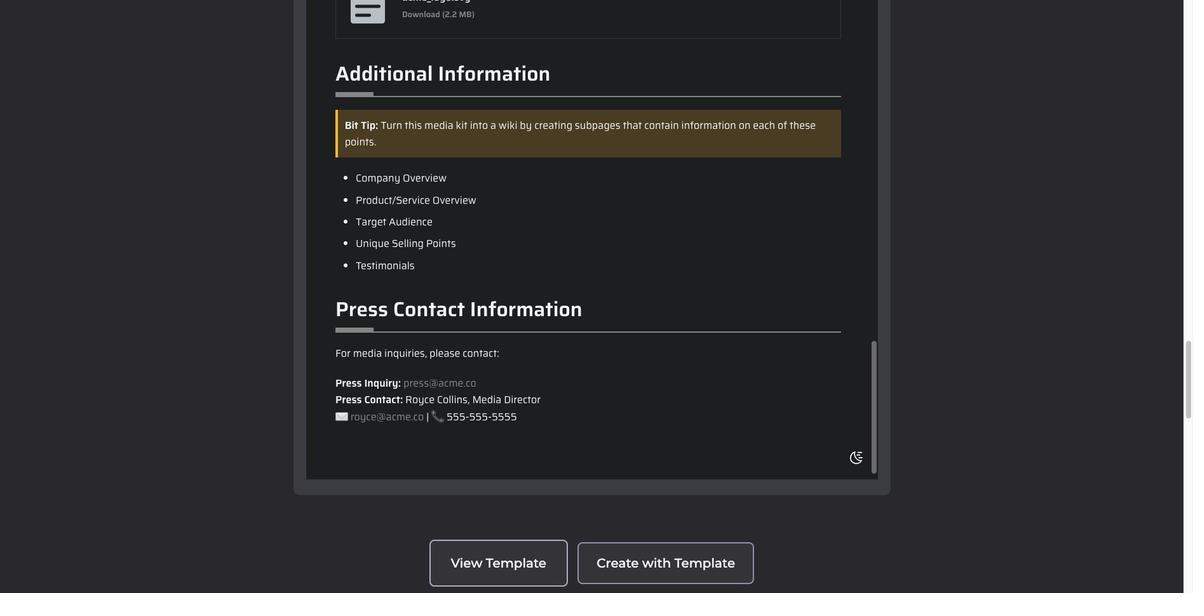 Task type: describe. For each thing, give the bounding box(es) containing it.
view template link
[[430, 540, 568, 587]]

1 template from the left
[[486, 556, 547, 572]]

create
[[597, 556, 639, 572]]



Task type: vqa. For each thing, say whether or not it's contained in the screenshot.
Incumbent in the "Incumbent Successor New Role Start Date Supervisor"
no



Task type: locate. For each thing, give the bounding box(es) containing it.
0 horizontal spatial template
[[486, 556, 547, 572]]

template
[[486, 556, 547, 572], [675, 556, 735, 572]]

2 template from the left
[[675, 556, 735, 572]]

create with template
[[597, 556, 735, 572]]

1 horizontal spatial template
[[675, 556, 735, 572]]

template right with at the right of page
[[675, 556, 735, 572]]

view template
[[451, 556, 547, 572]]

template right view
[[486, 556, 547, 572]]

create with template link
[[578, 543, 755, 585]]

with
[[643, 556, 671, 572]]

view
[[451, 556, 483, 572]]



